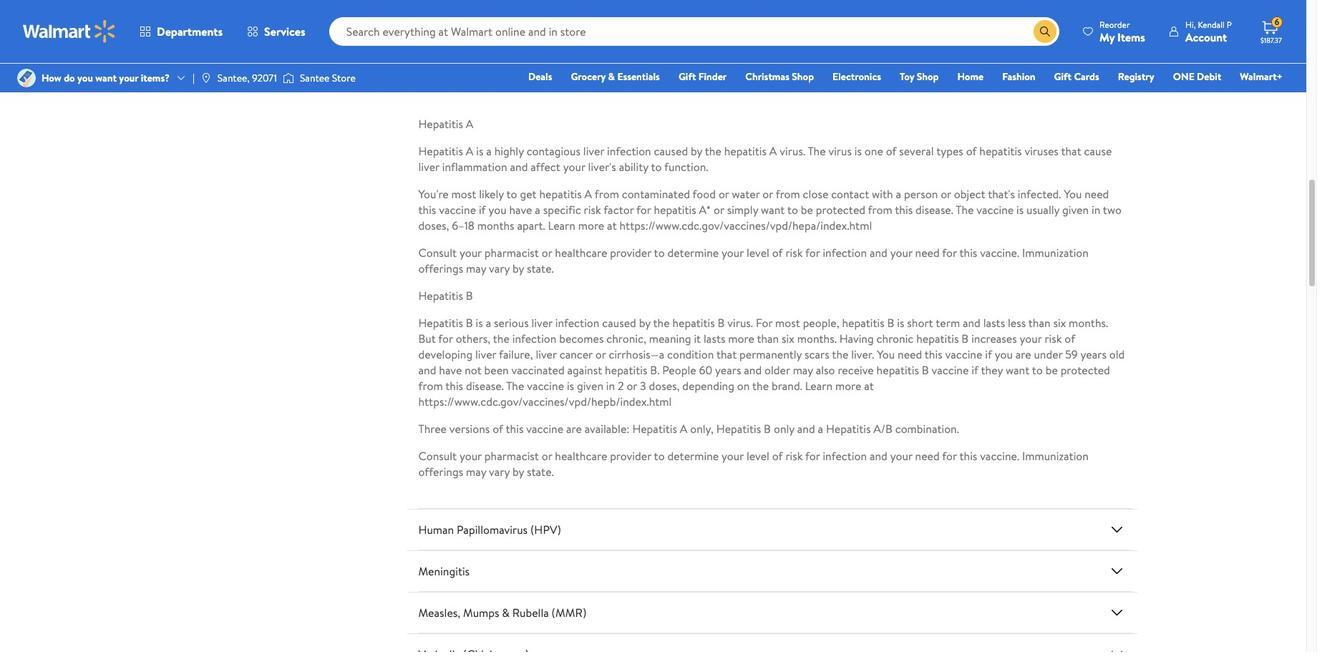 Task type: locate. For each thing, give the bounding box(es) containing it.
cause
[[1084, 143, 1112, 159]]

liver
[[583, 143, 604, 159], [418, 159, 440, 175], [532, 315, 553, 331], [475, 347, 496, 362], [536, 347, 557, 362]]

you inside you're most likely to get hepatitis a from contaminated food or water or from close contact with a person or object that's infected. you need this vaccine if you have a specific risk factor for hepatitis a* or simply want to be protected from this disease. the vaccine is usually given in two doses, 6–18 months apart. learn more at https://www.cdc.gov/vaccines/vpd/hepa/index.html
[[489, 202, 507, 218]]

liver left 'cancer' at left
[[536, 347, 557, 362]]

by inside hepatitis b is a serious liver infection caused by the hepatitis b virus. for most people, hepatitis b is short term and lasts less than six months. but for others, the infection becomes chronic, meaning it lasts more than six months. having chronic hepatitis b increases your risk of developing liver failure, liver cancer or cirrhosis—a condition that permanently scars the liver. you need this vaccine if you are under 59 years old and have not been vaccinated against hepatitis b. people 60 years and older may also receive hepatitis b vaccine if they want to be protected from this disease. the vaccine is given in 2 or 3 doses, depending on the brand. learn more at https://www.cdc.gov/vaccines/vpd/hepb/index.html
[[639, 315, 651, 331]]

apart.
[[517, 218, 545, 233]]

0 vertical spatial be
[[801, 202, 813, 218]]

the left 'virus'
[[808, 143, 826, 159]]

1 vertical spatial in
[[606, 378, 615, 394]]

a inside the hepatitis a is a highly contagious liver infection caused by the hepatitis a virus. the virus is one of several types of hepatitis viruses that cause liver inflammation and affect your liver's ability to function.
[[486, 143, 492, 159]]

gift cards
[[1054, 69, 1100, 84]]

than right less
[[1029, 315, 1051, 331]]

0 vertical spatial in
[[1092, 202, 1101, 218]]

a
[[486, 143, 492, 159], [896, 186, 901, 202], [535, 202, 540, 218], [486, 315, 491, 331], [818, 421, 823, 437]]

need up toy shop
[[915, 0, 940, 16]]

only
[[774, 421, 795, 437]]

2 vertical spatial you
[[995, 347, 1013, 362]]

1 vertical spatial you
[[489, 202, 507, 218]]

essentials
[[617, 69, 660, 84]]

risk
[[786, 0, 803, 16], [584, 202, 601, 218], [786, 245, 803, 261], [1045, 331, 1062, 347], [786, 448, 803, 464]]

6 $187.37
[[1261, 16, 1282, 45]]

1 horizontal spatial gift
[[1054, 69, 1072, 84]]

than
[[1029, 315, 1051, 331], [757, 331, 779, 347]]

p
[[1227, 18, 1232, 30]]

services
[[264, 24, 305, 39]]

the right the others,
[[493, 331, 510, 347]]

0 vertical spatial learn
[[548, 218, 576, 233]]

are left under
[[1016, 347, 1031, 362]]

for
[[806, 0, 820, 16], [942, 0, 957, 16], [637, 202, 651, 218], [806, 245, 820, 261], [942, 245, 957, 261], [438, 331, 453, 347], [806, 448, 820, 464], [942, 448, 957, 464]]

learn
[[548, 218, 576, 233], [805, 378, 833, 394]]

gift finder link
[[672, 69, 733, 84]]

0 horizontal spatial most
[[452, 186, 476, 202]]

want
[[95, 71, 117, 85], [761, 202, 785, 218], [1006, 362, 1030, 378]]

0 vertical spatial pharmacist
[[485, 0, 539, 16]]

1 vertical spatial vary
[[489, 261, 510, 276]]

1 horizontal spatial doses,
[[649, 378, 680, 394]]

and inside the hepatitis a is a highly contagious liver infection caused by the hepatitis a virus. the virus is one of several types of hepatitis viruses that cause liver inflammation and affect your liver's ability to function.
[[510, 159, 528, 175]]

1 horizontal spatial have
[[509, 202, 532, 218]]

1 vary from the top
[[489, 16, 510, 32]]

it
[[694, 331, 701, 347]]

2 vary from the top
[[489, 261, 510, 276]]

in left two
[[1092, 202, 1101, 218]]

or
[[542, 0, 552, 16], [719, 186, 729, 202], [763, 186, 773, 202], [941, 186, 952, 202], [714, 202, 724, 218], [542, 245, 552, 261], [596, 347, 606, 362], [627, 378, 637, 394], [542, 448, 552, 464]]

0 vertical spatial are
[[1016, 347, 1031, 362]]

hepatitis
[[724, 143, 767, 159], [980, 143, 1022, 159], [539, 186, 582, 202], [654, 202, 696, 218], [673, 315, 715, 331], [842, 315, 885, 331], [917, 331, 959, 347], [605, 362, 648, 378], [877, 362, 919, 378]]

be left contact
[[801, 202, 813, 218]]

& right grocery
[[608, 69, 615, 84]]

and
[[870, 0, 888, 16], [510, 159, 528, 175], [870, 245, 888, 261], [963, 315, 981, 331], [418, 362, 436, 378], [744, 362, 762, 378], [797, 421, 815, 437], [870, 448, 888, 464]]

0 vertical spatial protected
[[816, 202, 866, 218]]

be left 59
[[1046, 362, 1058, 378]]

0 horizontal spatial months.
[[797, 331, 837, 347]]

you inside you're most likely to get hepatitis a from contaminated food or water or from close contact with a person or object that's infected. you need this vaccine if you have a specific risk factor for hepatitis a* or simply want to be protected from this disease. the vaccine is usually given in two doses, 6–18 months apart. learn more at https://www.cdc.gov/vaccines/vpd/hepa/index.html
[[1064, 186, 1082, 202]]

is left highly
[[476, 143, 484, 159]]

be inside hepatitis b is a serious liver infection caused by the hepatitis b virus. for most people, hepatitis b is short term and lasts less than six months. but for others, the infection becomes chronic, meaning it lasts more than six months. having chronic hepatitis b increases your risk of developing liver failure, liver cancer or cirrhosis—a condition that permanently scars the liver. you need this vaccine if you are under 59 years old and have not been vaccinated against hepatitis b. people 60 years and older may also receive hepatitis b vaccine if they want to be protected from this disease. the vaccine is given in 2 or 3 doses, depending on the brand. learn more at https://www.cdc.gov/vaccines/vpd/hepb/index.html
[[1046, 362, 1058, 378]]

food
[[693, 186, 716, 202]]

vaccine left infected.
[[977, 202, 1014, 218]]

vary
[[489, 16, 510, 32], [489, 261, 510, 276], [489, 464, 510, 480]]

1 offerings from the top
[[418, 16, 463, 32]]

been
[[484, 362, 509, 378]]

consult your pharmacist or healthcare provider to determine your level of risk for infection and your need for this vaccine. immunization offerings may vary by state. up the christmas
[[418, 0, 1089, 32]]

1 horizontal spatial the
[[808, 143, 826, 159]]

chronic
[[877, 331, 914, 347]]

3 level from the top
[[747, 448, 770, 464]]

santee,
[[218, 71, 250, 85]]

departments button
[[127, 14, 235, 49]]

2 immunization from the top
[[1022, 245, 1089, 261]]

given
[[1063, 202, 1089, 218], [577, 378, 604, 394]]

0 vertical spatial immunization
[[1022, 0, 1089, 16]]

 image
[[17, 69, 36, 87], [283, 71, 294, 85]]

2 vertical spatial level
[[747, 448, 770, 464]]

have inside you're most likely to get hepatitis a from contaminated food or water or from close contact with a person or object that's infected. you need this vaccine if you have a specific risk factor for hepatitis a* or simply want to be protected from this disease. the vaccine is usually given in two doses, 6–18 months apart. learn more at https://www.cdc.gov/vaccines/vpd/hepa/index.html
[[509, 202, 532, 218]]

highly
[[495, 143, 524, 159]]

hepatitis inside the hepatitis a is a highly contagious liver infection caused by the hepatitis a virus. the virus is one of several types of hepatitis viruses that cause liver inflammation and affect your liver's ability to function.
[[418, 143, 463, 159]]

hepatitis down hepatitis a
[[418, 143, 463, 159]]

0 horizontal spatial shop
[[792, 69, 814, 84]]

2 shop from the left
[[917, 69, 939, 84]]

more inside you're most likely to get hepatitis a from contaminated food or water or from close contact with a person or object that's infected. you need this vaccine if you have a specific risk factor for hepatitis a* or simply want to be protected from this disease. the vaccine is usually given in two doses, 6–18 months apart. learn more at https://www.cdc.gov/vaccines/vpd/hepa/index.html
[[578, 218, 604, 233]]

1 vertical spatial protected
[[1061, 362, 1110, 378]]

0 vertical spatial have
[[509, 202, 532, 218]]

 image
[[200, 72, 212, 84]]

consult your pharmacist or healthcare provider to determine your level of risk for infection and your need for this vaccine. immunization offerings may vary by state. down only
[[418, 448, 1089, 480]]

from inside hepatitis b is a serious liver infection caused by the hepatitis b virus. for most people, hepatitis b is short term and lasts less than six months. but for others, the infection becomes chronic, meaning it lasts more than six months. having chronic hepatitis b increases your risk of developing liver failure, liver cancer or cirrhosis—a condition that permanently scars the liver. you need this vaccine if you are under 59 years old and have not been vaccinated against hepatitis b. people 60 years and older may also receive hepatitis b vaccine if they want to be protected from this disease. the vaccine is given in 2 or 3 doses, depending on the brand. learn more at https://www.cdc.gov/vaccines/vpd/hepb/index.html
[[418, 378, 443, 394]]

b left short
[[887, 315, 895, 331]]

2 vertical spatial offerings
[[418, 464, 463, 480]]

virus. left 'virus'
[[780, 143, 806, 159]]

to left 59
[[1032, 362, 1043, 378]]

shop inside "link"
[[917, 69, 939, 84]]

months
[[477, 218, 514, 233]]

virus. inside hepatitis b is a serious liver infection caused by the hepatitis b virus. for most people, hepatitis b is short term and lasts less than six months. but for others, the infection becomes chronic, meaning it lasts more than six months. having chronic hepatitis b increases your risk of developing liver failure, liver cancer or cirrhosis—a condition that permanently scars the liver. you need this vaccine if you are under 59 years old and have not been vaccinated against hepatitis b. people 60 years and older may also receive hepatitis b vaccine if they want to be protected from this disease. the vaccine is given in 2 or 3 doses, depending on the brand. learn more at https://www.cdc.gov/vaccines/vpd/hepb/index.html
[[728, 315, 753, 331]]

https://www.cdc.gov/vaccines/vpd/hepa/index.html
[[620, 218, 872, 233]]

electronics link
[[826, 69, 888, 84]]

christmas shop link
[[739, 69, 821, 84]]

1 vertical spatial pharmacist
[[485, 245, 539, 261]]

depending
[[683, 378, 735, 394]]

0 vertical spatial virus.
[[780, 143, 806, 159]]

get
[[520, 186, 537, 202]]

determine up search search box
[[668, 0, 719, 16]]

types
[[937, 143, 964, 159]]

the up food
[[705, 143, 722, 159]]

0 horizontal spatial years
[[715, 362, 741, 378]]

hepatitis down hepatitis b on the top
[[418, 315, 463, 331]]

2 horizontal spatial want
[[1006, 362, 1030, 378]]

one debit link
[[1167, 69, 1228, 84]]

1 horizontal spatial that
[[1061, 143, 1082, 159]]

& right the mumps
[[502, 605, 510, 621]]

are
[[1016, 347, 1031, 362], [566, 421, 582, 437]]

doses, left 6–18
[[418, 218, 449, 233]]

you
[[77, 71, 93, 85], [489, 202, 507, 218], [995, 347, 1013, 362]]

2 horizontal spatial more
[[835, 378, 862, 394]]

shop
[[792, 69, 814, 84], [917, 69, 939, 84]]

1 horizontal spatial virus.
[[780, 143, 806, 159]]

1 vertical spatial the
[[956, 202, 974, 218]]

0 vertical spatial the
[[808, 143, 826, 159]]

deals link
[[522, 69, 559, 84]]

0 vertical spatial at
[[607, 218, 617, 233]]

for
[[756, 315, 773, 331]]

1 horizontal spatial be
[[1046, 362, 1058, 378]]

hepatitis
[[418, 116, 463, 132], [418, 143, 463, 159], [418, 288, 463, 304], [418, 315, 463, 331], [633, 421, 677, 437], [717, 421, 761, 437], [826, 421, 871, 437]]

shop right the christmas
[[792, 69, 814, 84]]

caused right ability
[[654, 143, 688, 159]]

disease.
[[916, 202, 954, 218], [466, 378, 504, 394]]

0 vertical spatial you
[[1064, 186, 1082, 202]]

1 vertical spatial given
[[577, 378, 604, 394]]

0 vertical spatial healthcare
[[555, 0, 607, 16]]

1 vertical spatial at
[[864, 378, 874, 394]]

a left highly
[[486, 143, 492, 159]]

want right they
[[1006, 362, 1030, 378]]

https://www.cdc.gov/vaccines/vpd/hepb/index.html
[[418, 394, 672, 410]]

1 horizontal spatial you
[[1064, 186, 1082, 202]]

if left they
[[972, 362, 979, 378]]

term
[[936, 315, 960, 331]]

risk left factor
[[584, 202, 601, 218]]

at down liver.
[[864, 378, 874, 394]]

by up cirrhosis—a
[[639, 315, 651, 331]]

0 horizontal spatial you
[[877, 347, 895, 362]]

need down cause on the top right
[[1085, 186, 1109, 202]]

most right for
[[775, 315, 800, 331]]

1 horizontal spatial than
[[1029, 315, 1051, 331]]

1 vertical spatial you
[[877, 347, 895, 362]]

2 vertical spatial provider
[[610, 448, 652, 464]]

gift
[[679, 69, 696, 84], [1054, 69, 1072, 84]]

 image for santee store
[[283, 71, 294, 85]]

2 consult from the top
[[418, 245, 457, 261]]

given right usually
[[1063, 202, 1089, 218]]

0 vertical spatial state.
[[527, 16, 554, 32]]

1 horizontal spatial at
[[864, 378, 874, 394]]

want inside you're most likely to get hepatitis a from contaminated food or water or from close contact with a person or object that's infected. you need this vaccine if you have a specific risk factor for hepatitis a* or simply want to be protected from this disease. the vaccine is usually given in two doses, 6–18 months apart. learn more at https://www.cdc.gov/vaccines/vpd/hepa/index.html
[[761, 202, 785, 218]]

a left serious
[[486, 315, 491, 331]]

if inside you're most likely to get hepatitis a from contaminated food or water or from close contact with a person or object that's infected. you need this vaccine if you have a specific risk factor for hepatitis a* or simply want to be protected from this disease. the vaccine is usually given in two doses, 6–18 months apart. learn more at https://www.cdc.gov/vaccines/vpd/hepa/index.html
[[479, 202, 486, 218]]

(mmr)
[[552, 605, 587, 621]]

are inside hepatitis b is a serious liver infection caused by the hepatitis b virus. for most people, hepatitis b is short term and lasts less than six months. but for others, the infection becomes chronic, meaning it lasts more than six months. having chronic hepatitis b increases your risk of developing liver failure, liver cancer or cirrhosis—a condition that permanently scars the liver. you need this vaccine if you are under 59 years old and have not been vaccinated against hepatitis b. people 60 years and older may also receive hepatitis b vaccine if they want to be protected from this disease. the vaccine is given in 2 or 3 doses, depending on the brand. learn more at https://www.cdc.gov/vaccines/vpd/hepb/index.html
[[1016, 347, 1031, 362]]

a right with
[[896, 186, 901, 202]]

1 horizontal spatial given
[[1063, 202, 1089, 218]]

state. up deals link
[[527, 16, 554, 32]]

pharmacist
[[485, 0, 539, 16], [485, 245, 539, 261], [485, 448, 539, 464]]

healthcare down available:
[[555, 448, 607, 464]]

1 vertical spatial provider
[[610, 245, 652, 261]]

0 horizontal spatial be
[[801, 202, 813, 218]]

the inside the hepatitis a is a highly contagious liver infection caused by the hepatitis a virus. the virus is one of several types of hepatitis viruses that cause liver inflammation and affect your liver's ability to function.
[[808, 143, 826, 159]]

from
[[595, 186, 619, 202], [776, 186, 800, 202], [868, 202, 893, 218], [418, 378, 443, 394]]

home link
[[951, 69, 990, 84]]

from down liver's
[[595, 186, 619, 202]]

learn right apart.
[[548, 218, 576, 233]]

receive
[[838, 362, 874, 378]]

infection
[[823, 0, 867, 16], [607, 143, 651, 159], [823, 245, 867, 261], [555, 315, 600, 331], [512, 331, 557, 347], [823, 448, 867, 464]]

how do you want your items?
[[42, 71, 170, 85]]

1 vertical spatial &
[[502, 605, 510, 621]]

lasts right the it
[[704, 331, 726, 347]]

kendall
[[1198, 18, 1225, 30]]

1 vertical spatial vaccine.
[[980, 245, 1020, 261]]

a inside you're most likely to get hepatitis a from contaminated food or water or from close contact with a person or object that's infected. you need this vaccine if you have a specific risk factor for hepatitis a* or simply want to be protected from this disease. the vaccine is usually given in two doses, 6–18 months apart. learn more at https://www.cdc.gov/vaccines/vpd/hepa/index.html
[[585, 186, 592, 202]]

1 horizontal spatial disease.
[[916, 202, 954, 218]]

1 state. from the top
[[527, 16, 554, 32]]

1 vertical spatial healthcare
[[555, 245, 607, 261]]

0 horizontal spatial doses,
[[418, 218, 449, 233]]

measles, mumps & rubella (mmr) image
[[1109, 604, 1126, 622]]

2 vertical spatial want
[[1006, 362, 1030, 378]]

1 vertical spatial want
[[761, 202, 785, 218]]

1 horizontal spatial caused
[[654, 143, 688, 159]]

3 vaccine. from the top
[[980, 448, 1020, 464]]

0 horizontal spatial the
[[506, 378, 524, 394]]

3 vary from the top
[[489, 464, 510, 480]]

measles,
[[418, 605, 460, 621]]

if left under
[[985, 347, 992, 362]]

0 horizontal spatial than
[[757, 331, 779, 347]]

in left 2
[[606, 378, 615, 394]]

2 consult your pharmacist or healthcare provider to determine your level of risk for infection and your need for this vaccine. immunization offerings may vary by state. from the top
[[418, 245, 1089, 276]]

months. up also
[[797, 331, 837, 347]]

0 horizontal spatial learn
[[548, 218, 576, 233]]

0 horizontal spatial  image
[[17, 69, 36, 87]]

want inside hepatitis b is a serious liver infection caused by the hepatitis b virus. for most people, hepatitis b is short term and lasts less than six months. but for others, the infection becomes chronic, meaning it lasts more than six months. having chronic hepatitis b increases your risk of developing liver failure, liver cancer or cirrhosis—a condition that permanently scars the liver. you need this vaccine if you are under 59 years old and have not been vaccinated against hepatitis b. people 60 years and older may also receive hepatitis b vaccine if they want to be protected from this disease. the vaccine is given in 2 or 3 doses, depending on the brand. learn more at https://www.cdc.gov/vaccines/vpd/hepb/index.html
[[1006, 362, 1030, 378]]

in
[[1092, 202, 1101, 218], [606, 378, 615, 394]]

2 horizontal spatial the
[[956, 202, 974, 218]]

virus. inside the hepatitis a is a highly contagious liver infection caused by the hepatitis a virus. the virus is one of several types of hepatitis viruses that cause liver inflammation and affect your liver's ability to function.
[[780, 143, 806, 159]]

you're most likely to get hepatitis a from contaminated food or water or from close contact with a person or object that's infected. you need this vaccine if you have a specific risk factor for hepatitis a* or simply want to be protected from this disease. the vaccine is usually given in two doses, 6–18 months apart. learn more at https://www.cdc.gov/vaccines/vpd/hepa/index.html
[[418, 186, 1122, 233]]

state.
[[527, 16, 554, 32], [527, 261, 554, 276], [527, 464, 554, 480]]

or down apart.
[[542, 245, 552, 261]]

the down failure, at the bottom left of the page
[[506, 378, 524, 394]]

0 vertical spatial offerings
[[418, 16, 463, 32]]

doses,
[[418, 218, 449, 233], [649, 378, 680, 394]]

0 vertical spatial vaccine.
[[980, 0, 1020, 16]]

0 vertical spatial determine
[[668, 0, 719, 16]]

hepatitis down chronic
[[877, 362, 919, 378]]

0 horizontal spatial more
[[578, 218, 604, 233]]

want right simply
[[761, 202, 785, 218]]

toy shop
[[900, 69, 939, 84]]

infected.
[[1018, 186, 1062, 202]]

1 vertical spatial that
[[717, 347, 737, 362]]

you right do
[[77, 71, 93, 85]]

92071
[[252, 71, 277, 85]]

human papillomavirus (hpv) image
[[1109, 521, 1126, 539]]

0 vertical spatial most
[[452, 186, 476, 202]]

is left usually
[[1017, 202, 1024, 218]]

a
[[466, 116, 474, 132], [466, 143, 474, 159], [770, 143, 777, 159], [585, 186, 592, 202], [680, 421, 688, 437]]

or right a*
[[714, 202, 724, 218]]

that inside hepatitis b is a serious liver infection caused by the hepatitis b virus. for most people, hepatitis b is short term and lasts less than six months. but for others, the infection becomes chronic, meaning it lasts more than six months. having chronic hepatitis b increases your risk of developing liver failure, liver cancer or cirrhosis—a condition that permanently scars the liver. you need this vaccine if you are under 59 years old and have not been vaccinated against hepatitis b. people 60 years and older may also receive hepatitis b vaccine if they want to be protected from this disease. the vaccine is given in 2 or 3 doses, depending on the brand. learn more at https://www.cdc.gov/vaccines/vpd/hepb/index.html
[[717, 347, 737, 362]]

to
[[654, 0, 665, 16], [651, 159, 662, 175], [507, 186, 517, 202], [788, 202, 798, 218], [654, 245, 665, 261], [1032, 362, 1043, 378], [654, 448, 665, 464]]

2 vertical spatial determine
[[668, 448, 719, 464]]

less
[[1008, 315, 1026, 331]]

1 horizontal spatial &
[[608, 69, 615, 84]]

1 vertical spatial learn
[[805, 378, 833, 394]]

months. up 59
[[1069, 315, 1109, 331]]

0 horizontal spatial six
[[782, 331, 795, 347]]

0 vertical spatial more
[[578, 218, 604, 233]]

caused
[[654, 143, 688, 159], [602, 315, 636, 331]]

more down liver's
[[578, 218, 604, 233]]

you right infected.
[[1064, 186, 1082, 202]]

0 horizontal spatial at
[[607, 218, 617, 233]]

consult your pharmacist or healthcare provider to determine your level of risk for infection and your need for this vaccine. immunization offerings may vary by state. down https://www.cdc.gov/vaccines/vpd/hepa/index.html
[[418, 245, 1089, 276]]

2 gift from the left
[[1054, 69, 1072, 84]]

lasts left less
[[984, 315, 1005, 331]]

1 vertical spatial consult
[[418, 245, 457, 261]]

0 vertical spatial that
[[1061, 143, 1082, 159]]

0 horizontal spatial you
[[77, 71, 93, 85]]

1 horizontal spatial you
[[489, 202, 507, 218]]

1 horizontal spatial lasts
[[984, 315, 1005, 331]]

1 gift from the left
[[679, 69, 696, 84]]

2 vertical spatial immunization
[[1022, 448, 1089, 464]]

hepatitis inside hepatitis b is a serious liver infection caused by the hepatitis b virus. for most people, hepatitis b is short term and lasts less than six months. but for others, the infection becomes chronic, meaning it lasts more than six months. having chronic hepatitis b increases your risk of developing liver failure, liver cancer or cirrhosis—a condition that permanently scars the liver. you need this vaccine if you are under 59 years old and have not been vaccinated against hepatitis b. people 60 years and older may also receive hepatitis b vaccine if they want to be protected from this disease. the vaccine is given in 2 or 3 doses, depending on the brand. learn more at https://www.cdc.gov/vaccines/vpd/hepb/index.html
[[418, 315, 463, 331]]

1 vertical spatial caused
[[602, 315, 636, 331]]

the right on
[[752, 378, 769, 394]]

caused inside the hepatitis a is a highly contagious liver infection caused by the hepatitis a virus. the virus is one of several types of hepatitis viruses that cause liver inflammation and affect your liver's ability to function.
[[654, 143, 688, 159]]

1 consult from the top
[[418, 0, 457, 16]]

0 horizontal spatial virus.
[[728, 315, 753, 331]]

1 horizontal spatial most
[[775, 315, 800, 331]]

1 shop from the left
[[792, 69, 814, 84]]

learn inside you're most likely to get hepatitis a from contaminated food or water or from close contact with a person or object that's infected. you need this vaccine if you have a specific risk factor for hepatitis a* or simply want to be protected from this disease. the vaccine is usually given in two doses, 6–18 months apart. learn more at https://www.cdc.gov/vaccines/vpd/hepa/index.html
[[548, 218, 576, 233]]

vaccine.
[[980, 0, 1020, 16], [980, 245, 1020, 261], [980, 448, 1020, 464]]

three
[[418, 421, 447, 437]]

a up inflammation
[[466, 116, 474, 132]]

people,
[[803, 315, 840, 331]]

to left get
[[507, 186, 517, 202]]

0 vertical spatial given
[[1063, 202, 1089, 218]]

be
[[801, 202, 813, 218], [1046, 362, 1058, 378]]

risk up christmas shop link
[[786, 0, 803, 16]]

having
[[840, 331, 874, 347]]

virus. left for
[[728, 315, 753, 331]]

0 horizontal spatial given
[[577, 378, 604, 394]]

of up christmas shop on the right
[[772, 0, 783, 16]]

you down less
[[995, 347, 1013, 362]]

1 vertical spatial level
[[747, 245, 770, 261]]

is inside you're most likely to get hepatitis a from contaminated food or water or from close contact with a person or object that's infected. you need this vaccine if you have a specific risk factor for hepatitis a* or simply want to be protected from this disease. the vaccine is usually given in two doses, 6–18 months apart. learn more at https://www.cdc.gov/vaccines/vpd/hepa/index.html
[[1017, 202, 1024, 218]]

provider up search search box
[[610, 0, 652, 16]]

risk left 59
[[1045, 331, 1062, 347]]

2 healthcare from the top
[[555, 245, 607, 261]]

need down person
[[915, 245, 940, 261]]

1 horizontal spatial six
[[1054, 315, 1066, 331]]

the right chronic,
[[653, 315, 670, 331]]

disease. inside you're most likely to get hepatitis a from contaminated food or water or from close contact with a person or object that's infected. you need this vaccine if you have a specific risk factor for hepatitis a* or simply want to be protected from this disease. the vaccine is usually given in two doses, 6–18 months apart. learn more at https://www.cdc.gov/vaccines/vpd/hepa/index.html
[[916, 202, 954, 218]]

&
[[608, 69, 615, 84], [502, 605, 510, 621]]

most left likely
[[452, 186, 476, 202]]

1 horizontal spatial protected
[[1061, 362, 1110, 378]]

years right 59
[[1081, 347, 1107, 362]]

2 vertical spatial consult your pharmacist or healthcare provider to determine your level of risk for infection and your need for this vaccine. immunization offerings may vary by state.
[[418, 448, 1089, 480]]

state. down apart.
[[527, 261, 554, 276]]

or right 'cancer' at left
[[596, 347, 606, 362]]

2 vertical spatial consult
[[418, 448, 457, 464]]

is
[[476, 143, 484, 159], [855, 143, 862, 159], [1017, 202, 1024, 218], [476, 315, 483, 331], [897, 315, 905, 331], [567, 378, 574, 394]]

3 consult from the top
[[418, 448, 457, 464]]

0 vertical spatial vary
[[489, 16, 510, 32]]

2 vertical spatial healthcare
[[555, 448, 607, 464]]

account
[[1186, 29, 1227, 45]]

1 vertical spatial offerings
[[418, 261, 463, 276]]

from left person
[[868, 202, 893, 218]]

items
[[1118, 29, 1146, 45]]

hepatitis a & b image
[[1109, 79, 1126, 96]]

0 vertical spatial disease.
[[916, 202, 954, 218]]

a left specific
[[535, 202, 540, 218]]

1 vertical spatial disease.
[[466, 378, 504, 394]]

1 vertical spatial doses,
[[649, 378, 680, 394]]



Task type: describe. For each thing, give the bounding box(es) containing it.
of right one on the right of page
[[886, 143, 897, 159]]

b left only
[[764, 421, 771, 437]]

walmart+ link
[[1234, 69, 1290, 84]]

hepatitis left viruses
[[980, 143, 1022, 159]]

2 pharmacist from the top
[[485, 245, 539, 261]]

grocery
[[571, 69, 606, 84]]

3 state. from the top
[[527, 464, 554, 480]]

b.
[[650, 362, 660, 378]]

disease. inside hepatitis b is a serious liver infection caused by the hepatitis b virus. for most people, hepatitis b is short term and lasts less than six months. but for others, the infection becomes chronic, meaning it lasts more than six months. having chronic hepatitis b increases your risk of developing liver failure, liver cancer or cirrhosis—a condition that permanently scars the liver. you need this vaccine if you are under 59 years old and have not been vaccinated against hepatitis b. people 60 years and older may also receive hepatitis b vaccine if they want to be protected from this disease. the vaccine is given in 2 or 3 doses, depending on the brand. learn more at https://www.cdc.gov/vaccines/vpd/hepb/index.html
[[466, 378, 504, 394]]

a*
[[699, 202, 711, 218]]

varicella (chickenpox) image
[[1109, 646, 1126, 652]]

3 determine from the top
[[668, 448, 719, 464]]

59
[[1066, 347, 1078, 362]]

meningitis
[[418, 564, 470, 579]]

fashion
[[1003, 69, 1036, 84]]

liver right contagious
[[583, 143, 604, 159]]

caused inside hepatitis b is a serious liver infection caused by the hepatitis b virus. for most people, hepatitis b is short term and lasts less than six months. but for others, the infection becomes chronic, meaning it lasts more than six months. having chronic hepatitis b increases your risk of developing liver failure, liver cancer or cirrhosis—a condition that permanently scars the liver. you need this vaccine if you are under 59 years old and have not been vaccinated against hepatitis b. people 60 years and older may also receive hepatitis b vaccine if they want to be protected from this disease. the vaccine is given in 2 or 3 doses, depending on the brand. learn more at https://www.cdc.gov/vaccines/vpd/hepb/index.html
[[602, 315, 636, 331]]

one debit
[[1173, 69, 1222, 84]]

1 determine from the top
[[668, 0, 719, 16]]

most inside you're most likely to get hepatitis a from contaminated food or water or from close contact with a person or object that's infected. you need this vaccine if you have a specific risk factor for hepatitis a* or simply want to be protected from this disease. the vaccine is usually given in two doses, 6–18 months apart. learn more at https://www.cdc.gov/vaccines/vpd/hepa/index.html
[[452, 186, 476, 202]]

but
[[418, 331, 436, 347]]

they
[[981, 362, 1003, 378]]

1 level from the top
[[747, 0, 770, 16]]

given inside hepatitis b is a serious liver infection caused by the hepatitis b virus. for most people, hepatitis b is short term and lasts less than six months. but for others, the infection becomes chronic, meaning it lasts more than six months. having chronic hepatitis b increases your risk of developing liver failure, liver cancer or cirrhosis—a condition that permanently scars the liver. you need this vaccine if you are under 59 years old and have not been vaccinated against hepatitis b. people 60 years and older may also receive hepatitis b vaccine if they want to be protected from this disease. the vaccine is given in 2 or 3 doses, depending on the brand. learn more at https://www.cdc.gov/vaccines/vpd/hepb/index.html
[[577, 378, 604, 394]]

given inside you're most likely to get hepatitis a from contaminated food or water or from close contact with a person or object that's infected. you need this vaccine if you have a specific risk factor for hepatitis a* or simply want to be protected from this disease. the vaccine is usually given in two doses, 6–18 months apart. learn more at https://www.cdc.gov/vaccines/vpd/hepa/index.html
[[1063, 202, 1089, 218]]

by down apart.
[[513, 261, 524, 276]]

hepatitis up the but
[[418, 288, 463, 304]]

need down combination. on the right bottom of the page
[[915, 448, 940, 464]]

shop for christmas shop
[[792, 69, 814, 84]]

you're
[[418, 186, 449, 202]]

3 offerings from the top
[[418, 464, 463, 480]]

santee store
[[300, 71, 356, 85]]

finder
[[699, 69, 727, 84]]

0 vertical spatial &
[[608, 69, 615, 84]]

in inside you're most likely to get hepatitis a from contaminated food or water or from close contact with a person or object that's infected. you need this vaccine if you have a specific risk factor for hepatitis a* or simply want to be protected from this disease. the vaccine is usually given in two doses, 6–18 months apart. learn more at https://www.cdc.gov/vaccines/vpd/hepa/index.html
[[1092, 202, 1101, 218]]

of down https://www.cdc.gov/vaccines/vpd/hepa/index.html
[[772, 245, 783, 261]]

cirrhosis—a
[[609, 347, 665, 362]]

gift for gift cards
[[1054, 69, 1072, 84]]

of right versions
[[493, 421, 503, 437]]

infection inside the hepatitis a is a highly contagious liver infection caused by the hepatitis a virus. the virus is one of several types of hepatitis viruses that cause liver inflammation and affect your liver's ability to function.
[[607, 143, 651, 159]]

older
[[765, 362, 790, 378]]

permanently
[[740, 347, 802, 362]]

from left close
[[776, 186, 800, 202]]

3 provider from the top
[[610, 448, 652, 464]]

1 horizontal spatial years
[[1081, 347, 1107, 362]]

or down https://www.cdc.gov/vaccines/vpd/hepb/index.html
[[542, 448, 552, 464]]

several
[[899, 143, 934, 159]]

three versions of this vaccine are available: hepatitis a only, hepatitis b only and a hepatitis a/b combination.
[[418, 421, 959, 437]]

hepatitis right only,
[[717, 421, 761, 437]]

toy
[[900, 69, 915, 84]]

a inside hepatitis b is a serious liver infection caused by the hepatitis b virus. for most people, hepatitis b is short term and lasts less than six months. but for others, the infection becomes chronic, meaning it lasts more than six months. having chronic hepatitis b increases your risk of developing liver failure, liver cancer or cirrhosis—a condition that permanently scars the liver. you need this vaccine if you are under 59 years old and have not been vaccinated against hepatitis b. people 60 years and older may also receive hepatitis b vaccine if they want to be protected from this disease. the vaccine is given in 2 or 3 doses, depending on the brand. learn more at https://www.cdc.gov/vaccines/vpd/hepb/index.html
[[486, 315, 491, 331]]

serious
[[494, 315, 529, 331]]

by up deals link
[[513, 16, 524, 32]]

vaccine down "term"
[[945, 347, 983, 362]]

0 vertical spatial want
[[95, 71, 117, 85]]

liver's
[[588, 159, 616, 175]]

risk down you're most likely to get hepatitis a from contaminated food or water or from close contact with a person or object that's infected. you need this vaccine if you have a specific risk factor for hepatitis a* or simply want to be protected from this disease. the vaccine is usually given in two doses, 6–18 months apart. learn more at https://www.cdc.gov/vaccines/vpd/hepa/index.html
[[786, 245, 803, 261]]

at inside hepatitis b is a serious liver infection caused by the hepatitis b virus. for most people, hepatitis b is short term and lasts less than six months. but for others, the infection becomes chronic, meaning it lasts more than six months. having chronic hepatitis b increases your risk of developing liver failure, liver cancer or cirrhosis—a condition that permanently scars the liver. you need this vaccine if you are under 59 years old and have not been vaccinated against hepatitis b. people 60 years and older may also receive hepatitis b vaccine if they want to be protected from this disease. the vaccine is given in 2 or 3 doses, depending on the brand. learn more at https://www.cdc.gov/vaccines/vpd/hepb/index.html
[[864, 378, 874, 394]]

to down contaminated
[[654, 245, 665, 261]]

hepatitis up inflammation
[[418, 116, 463, 132]]

vaccine down https://www.cdc.gov/vaccines/vpd/hepb/index.html
[[526, 421, 564, 437]]

human
[[418, 522, 454, 538]]

hepatitis up liver.
[[842, 315, 885, 331]]

my
[[1100, 29, 1115, 45]]

is left short
[[897, 315, 905, 331]]

1 horizontal spatial more
[[728, 331, 755, 347]]

Walmart Site-Wide search field
[[329, 17, 1060, 46]]

the inside the hepatitis a is a highly contagious liver infection caused by the hepatitis a virus. the virus is one of several types of hepatitis viruses that cause liver inflammation and affect your liver's ability to function.
[[705, 143, 722, 159]]

you inside hepatitis b is a serious liver infection caused by the hepatitis b virus. for most people, hepatitis b is short term and lasts less than six months. but for others, the infection becomes chronic, meaning it lasts more than six months. having chronic hepatitis b increases your risk of developing liver failure, liver cancer or cirrhosis—a condition that permanently scars the liver. you need this vaccine if you are under 59 years old and have not been vaccinated against hepatitis b. people 60 years and older may also receive hepatitis b vaccine if they want to be protected from this disease. the vaccine is given in 2 or 3 doses, depending on the brand. learn more at https://www.cdc.gov/vaccines/vpd/hepb/index.html
[[995, 347, 1013, 362]]

2 horizontal spatial if
[[985, 347, 992, 362]]

6–18
[[452, 218, 475, 233]]

hepatitis right chronic
[[917, 331, 959, 347]]

3 immunization from the top
[[1022, 448, 1089, 464]]

2 level from the top
[[747, 245, 770, 261]]

christmas shop
[[746, 69, 814, 84]]

need inside hepatitis b is a serious liver infection caused by the hepatitis b virus. for most people, hepatitis b is short term and lasts less than six months. but for others, the infection becomes chronic, meaning it lasts more than six months. having chronic hepatitis b increases your risk of developing liver failure, liver cancer or cirrhosis—a condition that permanently scars the liver. you need this vaccine if you are under 59 years old and have not been vaccinated against hepatitis b. people 60 years and older may also receive hepatitis b vaccine if they want to be protected from this disease. the vaccine is given in 2 or 3 doses, depending on the brand. learn more at https://www.cdc.gov/vaccines/vpd/hepb/index.html
[[898, 347, 922, 362]]

rubella
[[513, 605, 549, 621]]

your inside the hepatitis a is a highly contagious liver infection caused by the hepatitis a virus. the virus is one of several types of hepatitis viruses that cause liver inflammation and affect your liver's ability to function.
[[563, 159, 586, 175]]

of down only
[[772, 448, 783, 464]]

hepatitis b is a serious liver infection caused by the hepatitis b virus. for most people, hepatitis b is short term and lasts less than six months. but for others, the infection becomes chronic, meaning it lasts more than six months. having chronic hepatitis b increases your risk of developing liver failure, liver cancer or cirrhosis—a condition that permanently scars the liver. you need this vaccine if you are under 59 years old and have not been vaccinated against hepatitis b. people 60 years and older may also receive hepatitis b vaccine if they want to be protected from this disease. the vaccine is given in 2 or 3 doses, depending on the brand. learn more at https://www.cdc.gov/vaccines/vpd/hepb/index.html
[[418, 315, 1125, 410]]

most inside hepatitis b is a serious liver infection caused by the hepatitis b virus. for most people, hepatitis b is short term and lasts less than six months. but for others, the infection becomes chronic, meaning it lasts more than six months. having chronic hepatitis b increases your risk of developing liver failure, liver cancer or cirrhosis—a condition that permanently scars the liver. you need this vaccine if you are under 59 years old and have not been vaccinated against hepatitis b. people 60 years and older may also receive hepatitis b vaccine if they want to be protected from this disease. the vaccine is given in 2 or 3 doses, depending on the brand. learn more at https://www.cdc.gov/vaccines/vpd/hepb/index.html
[[775, 315, 800, 331]]

gift finder
[[679, 69, 727, 84]]

hepatitis down affect
[[539, 186, 582, 202]]

that inside the hepatitis a is a highly contagious liver infection caused by the hepatitis a virus. the virus is one of several types of hepatitis viruses that cause liver inflammation and affect your liver's ability to function.
[[1061, 143, 1082, 159]]

to inside the hepatitis a is a highly contagious liver infection caused by the hepatitis a virus. the virus is one of several types of hepatitis viruses that cause liver inflammation and affect your liver's ability to function.
[[651, 159, 662, 175]]

combination.
[[896, 421, 959, 437]]

inflammation
[[442, 159, 507, 175]]

hepatitis left a/b
[[826, 421, 871, 437]]

on
[[737, 378, 750, 394]]

a down hepatitis a
[[466, 143, 474, 159]]

by inside the hepatitis a is a highly contagious liver infection caused by the hepatitis a virus. the virus is one of several types of hepatitis viruses that cause liver inflammation and affect your liver's ability to function.
[[691, 143, 703, 159]]

or left 3
[[627, 378, 637, 394]]

meningitis image
[[1109, 563, 1126, 580]]

or left object at the right
[[941, 186, 952, 202]]

hepatitis down 3
[[633, 421, 677, 437]]

2 provider from the top
[[610, 245, 652, 261]]

factor
[[604, 202, 634, 218]]

a right only
[[818, 421, 823, 437]]

liver left failure, at the bottom left of the page
[[475, 347, 496, 362]]

you inside hepatitis b is a serious liver infection caused by the hepatitis b virus. for most people, hepatitis b is short term and lasts less than six months. but for others, the infection becomes chronic, meaning it lasts more than six months. having chronic hepatitis b increases your risk of developing liver failure, liver cancer or cirrhosis—a condition that permanently scars the liver. you need this vaccine if you are under 59 years old and have not been vaccinated against hepatitis b. people 60 years and older may also receive hepatitis b vaccine if they want to be protected from this disease. the vaccine is given in 2 or 3 doses, depending on the brand. learn more at https://www.cdc.gov/vaccines/vpd/hepb/index.html
[[877, 347, 895, 362]]

0 horizontal spatial &
[[502, 605, 510, 621]]

christmas
[[746, 69, 790, 84]]

items?
[[141, 71, 170, 85]]

protected inside you're most likely to get hepatitis a from contaminated food or water or from close contact with a person or object that's infected. you need this vaccine if you have a specific risk factor for hepatitis a* or simply want to be protected from this disease. the vaccine is usually given in two doses, 6–18 months apart. learn more at https://www.cdc.gov/vaccines/vpd/hepa/index.html
[[816, 202, 866, 218]]

mumps
[[463, 605, 499, 621]]

2 vaccine. from the top
[[980, 245, 1020, 261]]

1 pharmacist from the top
[[485, 0, 539, 16]]

or right food
[[719, 186, 729, 202]]

hi, kendall p account
[[1186, 18, 1232, 45]]

close
[[803, 186, 829, 202]]

1 horizontal spatial if
[[972, 362, 979, 378]]

is left one on the right of page
[[855, 143, 862, 159]]

walmart image
[[23, 20, 116, 43]]

not
[[465, 362, 482, 378]]

2 determine from the top
[[668, 245, 719, 261]]

Search search field
[[329, 17, 1060, 46]]

be inside you're most likely to get hepatitis a from contaminated food or water or from close contact with a person or object that's infected. you need this vaccine if you have a specific risk factor for hepatitis a* or simply want to be protected from this disease. the vaccine is usually given in two doses, 6–18 months apart. learn more at https://www.cdc.gov/vaccines/vpd/hepa/index.html
[[801, 202, 813, 218]]

old
[[1110, 347, 1125, 362]]

affect
[[531, 159, 561, 175]]

2 vertical spatial more
[[835, 378, 862, 394]]

likely
[[479, 186, 504, 202]]

your inside hepatitis b is a serious liver infection caused by the hepatitis b virus. for most people, hepatitis b is short term and lasts less than six months. but for others, the infection becomes chronic, meaning it lasts more than six months. having chronic hepatitis b increases your risk of developing liver failure, liver cancer or cirrhosis—a condition that permanently scars the liver. you need this vaccine if you are under 59 years old and have not been vaccinated against hepatitis b. people 60 years and older may also receive hepatitis b vaccine if they want to be protected from this disease. the vaccine is given in 2 or 3 doses, depending on the brand. learn more at https://www.cdc.gov/vaccines/vpd/hepb/index.html
[[1020, 331, 1042, 347]]

by up papillomavirus
[[513, 464, 524, 480]]

to left close
[[788, 202, 798, 218]]

short
[[907, 315, 933, 331]]

others,
[[456, 331, 491, 347]]

1 provider from the top
[[610, 0, 652, 16]]

human papillomavirus (hpv)
[[418, 522, 561, 538]]

3 consult your pharmacist or healthcare provider to determine your level of risk for infection and your need for this vaccine. immunization offerings may vary by state. from the top
[[418, 448, 1089, 480]]

failure,
[[499, 347, 533, 362]]

have inside hepatitis b is a serious liver infection caused by the hepatitis b virus. for most people, hepatitis b is short term and lasts less than six months. but for others, the infection becomes chronic, meaning it lasts more than six months. having chronic hepatitis b increases your risk of developing liver failure, liver cancer or cirrhosis—a condition that permanently scars the liver. you need this vaccine if you are under 59 years old and have not been vaccinated against hepatitis b. people 60 years and older may also receive hepatitis b vaccine if they want to be protected from this disease. the vaccine is given in 2 or 3 doses, depending on the brand. learn more at https://www.cdc.gov/vaccines/vpd/hepb/index.html
[[439, 362, 462, 378]]

to down the three versions of this vaccine are available: hepatitis a only, hepatitis b only and a hepatitis a/b combination.
[[654, 448, 665, 464]]

shop for toy shop
[[917, 69, 939, 84]]

1 healthcare from the top
[[555, 0, 607, 16]]

in inside hepatitis b is a serious liver infection caused by the hepatitis b virus. for most people, hepatitis b is short term and lasts less than six months. but for others, the infection becomes chronic, meaning it lasts more than six months. having chronic hepatitis b increases your risk of developing liver failure, liver cancer or cirrhosis—a condition that permanently scars the liver. you need this vaccine if you are under 59 years old and have not been vaccinated against hepatitis b. people 60 years and older may also receive hepatitis b vaccine if they want to be protected from this disease. the vaccine is given in 2 or 3 doses, depending on the brand. learn more at https://www.cdc.gov/vaccines/vpd/hepb/index.html
[[606, 378, 615, 394]]

protected inside hepatitis b is a serious liver infection caused by the hepatitis b virus. for most people, hepatitis b is short term and lasts less than six months. but for others, the infection becomes chronic, meaning it lasts more than six months. having chronic hepatitis b increases your risk of developing liver failure, liver cancer or cirrhosis—a condition that permanently scars the liver. you need this vaccine if you are under 59 years old and have not been vaccinated against hepatitis b. people 60 years and older may also receive hepatitis b vaccine if they want to be protected from this disease. the vaccine is given in 2 or 3 doses, depending on the brand. learn more at https://www.cdc.gov/vaccines/vpd/hepb/index.html
[[1061, 362, 1110, 378]]

vaccine left they
[[932, 362, 969, 378]]

0 horizontal spatial are
[[566, 421, 582, 437]]

two
[[1103, 202, 1122, 218]]

simply
[[727, 202, 758, 218]]

to up walmart site-wide search box
[[654, 0, 665, 16]]

gift for gift finder
[[679, 69, 696, 84]]

b up the others,
[[466, 288, 473, 304]]

cancer
[[560, 347, 593, 362]]

3 healthcare from the top
[[555, 448, 607, 464]]

risk down only
[[786, 448, 803, 464]]

1 horizontal spatial months.
[[1069, 315, 1109, 331]]

under
[[1034, 347, 1063, 362]]

1 vaccine. from the top
[[980, 0, 1020, 16]]

the inside you're most likely to get hepatitis a from contaminated food or water or from close contact with a person or object that's infected. you need this vaccine if you have a specific risk factor for hepatitis a* or simply want to be protected from this disease. the vaccine is usually given in two doses, 6–18 months apart. learn more at https://www.cdc.gov/vaccines/vpd/hepa/index.html
[[956, 202, 974, 218]]

or up deals
[[542, 0, 552, 16]]

risk inside you're most likely to get hepatitis a from contaminated food or water or from close contact with a person or object that's infected. you need this vaccine if you have a specific risk factor for hepatitis a* or simply want to be protected from this disease. the vaccine is usually given in two doses, 6–18 months apart. learn more at https://www.cdc.gov/vaccines/vpd/hepa/index.html
[[584, 202, 601, 218]]

may inside hepatitis b is a serious liver infection caused by the hepatitis b virus. for most people, hepatitis b is short term and lasts less than six months. but for others, the infection becomes chronic, meaning it lasts more than six months. having chronic hepatitis b increases your risk of developing liver failure, liver cancer or cirrhosis—a condition that permanently scars the liver. you need this vaccine if you are under 59 years old and have not been vaccinated against hepatitis b. people 60 years and older may also receive hepatitis b vaccine if they want to be protected from this disease. the vaccine is given in 2 or 3 doses, depending on the brand. learn more at https://www.cdc.gov/vaccines/vpd/hepb/index.html
[[793, 362, 813, 378]]

risk inside hepatitis b is a serious liver infection caused by the hepatitis b virus. for most people, hepatitis b is short term and lasts less than six months. but for others, the infection becomes chronic, meaning it lasts more than six months. having chronic hepatitis b increases your risk of developing liver failure, liver cancer or cirrhosis—a condition that permanently scars the liver. you need this vaccine if you are under 59 years old and have not been vaccinated against hepatitis b. people 60 years and older may also receive hepatitis b vaccine if they want to be protected from this disease. the vaccine is given in 2 or 3 doses, depending on the brand. learn more at https://www.cdc.gov/vaccines/vpd/hepb/index.html
[[1045, 331, 1062, 347]]

grocery & essentials
[[571, 69, 660, 84]]

is down 'cancer' at left
[[567, 378, 574, 394]]

b right "term"
[[962, 331, 969, 347]]

do
[[64, 71, 75, 85]]

function.
[[664, 159, 708, 175]]

vaccine left against
[[527, 378, 564, 394]]

 image for how do you want your items?
[[17, 69, 36, 87]]

cards
[[1074, 69, 1100, 84]]

doses, inside you're most likely to get hepatitis a from contaminated food or water or from close contact with a person or object that's infected. you need this vaccine if you have a specific risk factor for hepatitis a* or simply want to be protected from this disease. the vaccine is usually given in two doses, 6–18 months apart. learn more at https://www.cdc.gov/vaccines/vpd/hepa/index.html
[[418, 218, 449, 233]]

with
[[872, 186, 893, 202]]

1 immunization from the top
[[1022, 0, 1089, 16]]

hepatitis up the water
[[724, 143, 767, 159]]

measles, mumps & rubella (mmr)
[[418, 605, 587, 621]]

learn inside hepatitis b is a serious liver infection caused by the hepatitis b virus. for most people, hepatitis b is short term and lasts less than six months. but for others, the infection becomes chronic, meaning it lasts more than six months. having chronic hepatitis b increases your risk of developing liver failure, liver cancer or cirrhosis—a condition that permanently scars the liver. you need this vaccine if you are under 59 years old and have not been vaccinated against hepatitis b. people 60 years and older may also receive hepatitis b vaccine if they want to be protected from this disease. the vaccine is given in 2 or 3 doses, depending on the brand. learn more at https://www.cdc.gov/vaccines/vpd/hepb/index.html
[[805, 378, 833, 394]]

services button
[[235, 14, 318, 49]]

of right types
[[966, 143, 977, 159]]

liver right serious
[[532, 315, 553, 331]]

b down hepatitis b on the top
[[466, 315, 473, 331]]

for inside you're most likely to get hepatitis a from contaminated food or water or from close contact with a person or object that's infected. you need this vaccine if you have a specific risk factor for hepatitis a* or simply want to be protected from this disease. the vaccine is usually given in two doses, 6–18 months apart. learn more at https://www.cdc.gov/vaccines/vpd/hepa/index.html
[[637, 202, 651, 218]]

for inside hepatitis b is a serious liver infection caused by the hepatitis b virus. for most people, hepatitis b is short term and lasts less than six months. but for others, the infection becomes chronic, meaning it lasts more than six months. having chronic hepatitis b increases your risk of developing liver failure, liver cancer or cirrhosis—a condition that permanently scars the liver. you need this vaccine if you are under 59 years old and have not been vaccinated against hepatitis b. people 60 years and older may also receive hepatitis b vaccine if they want to be protected from this disease. the vaccine is given in 2 or 3 doses, depending on the brand. learn more at https://www.cdc.gov/vaccines/vpd/hepb/index.html
[[438, 331, 453, 347]]

electronics
[[833, 69, 881, 84]]

2 offerings from the top
[[418, 261, 463, 276]]

a left only,
[[680, 421, 688, 437]]

need inside you're most likely to get hepatitis a from contaminated food or water or from close contact with a person or object that's infected. you need this vaccine if you have a specific risk factor for hepatitis a* or simply want to be protected from this disease. the vaccine is usually given in two doses, 6–18 months apart. learn more at https://www.cdc.gov/vaccines/vpd/hepa/index.html
[[1085, 186, 1109, 202]]

b right the it
[[718, 315, 725, 331]]

b down short
[[922, 362, 929, 378]]

registry link
[[1112, 69, 1161, 84]]

available:
[[585, 421, 630, 437]]

liver up you're
[[418, 159, 440, 175]]

one
[[865, 143, 883, 159]]

water
[[732, 186, 760, 202]]

hepatitis left a*
[[654, 202, 696, 218]]

papillomavirus
[[457, 522, 528, 538]]

vaccinated
[[512, 362, 565, 378]]

1 consult your pharmacist or healthcare provider to determine your level of risk for infection and your need for this vaccine. immunization offerings may vary by state. from the top
[[418, 0, 1089, 32]]

a up you're most likely to get hepatitis a from contaminated food or water or from close contact with a person or object that's infected. you need this vaccine if you have a specific risk factor for hepatitis a* or simply want to be protected from this disease. the vaccine is usually given in two doses, 6–18 months apart. learn more at https://www.cdc.gov/vaccines/vpd/hepa/index.html
[[770, 143, 777, 159]]

at inside you're most likely to get hepatitis a from contaminated food or water or from close contact with a person or object that's infected. you need this vaccine if you have a specific risk factor for hepatitis a* or simply want to be protected from this disease. the vaccine is usually given in two doses, 6–18 months apart. learn more at https://www.cdc.gov/vaccines/vpd/hepa/index.html
[[607, 218, 617, 233]]

search icon image
[[1040, 26, 1051, 37]]

object
[[954, 186, 986, 202]]

vaccine left likely
[[439, 202, 476, 218]]

virus
[[829, 143, 852, 159]]

3
[[640, 378, 646, 394]]

viruses
[[1025, 143, 1059, 159]]

hi,
[[1186, 18, 1196, 30]]

person
[[904, 186, 938, 202]]

hepatitis a is a highly contagious liver infection caused by the hepatitis a virus. the virus is one of several types of hepatitis viruses that cause liver inflammation and affect your liver's ability to function.
[[418, 143, 1112, 175]]

hepatitis up 'condition'
[[673, 315, 715, 331]]

a/b
[[874, 421, 893, 437]]

or right the water
[[763, 186, 773, 202]]

hepatitis left "b."
[[605, 362, 648, 378]]

3 pharmacist from the top
[[485, 448, 539, 464]]

the inside hepatitis b is a serious liver infection caused by the hepatitis b virus. for most people, hepatitis b is short term and lasts less than six months. but for others, the infection becomes chronic, meaning it lasts more than six months. having chronic hepatitis b increases your risk of developing liver failure, liver cancer or cirrhosis—a condition that permanently scars the liver. you need this vaccine if you are under 59 years old and have not been vaccinated against hepatitis b. people 60 years and older may also receive hepatitis b vaccine if they want to be protected from this disease. the vaccine is given in 2 or 3 doses, depending on the brand. learn more at https://www.cdc.gov/vaccines/vpd/hepb/index.html
[[506, 378, 524, 394]]

contagious
[[527, 143, 581, 159]]

0 horizontal spatial lasts
[[704, 331, 726, 347]]

developing
[[418, 347, 473, 362]]

gift cards link
[[1048, 69, 1106, 84]]

meaning
[[649, 331, 691, 347]]

to inside hepatitis b is a serious liver infection caused by the hepatitis b virus. for most people, hepatitis b is short term and lasts less than six months. but for others, the infection becomes chronic, meaning it lasts more than six months. having chronic hepatitis b increases your risk of developing liver failure, liver cancer or cirrhosis—a condition that permanently scars the liver. you need this vaccine if you are under 59 years old and have not been vaccinated against hepatitis b. people 60 years and older may also receive hepatitis b vaccine if they want to be protected from this disease. the vaccine is given in 2 or 3 doses, depending on the brand. learn more at https://www.cdc.gov/vaccines/vpd/hepb/index.html
[[1032, 362, 1043, 378]]

deals
[[528, 69, 552, 84]]

of inside hepatitis b is a serious liver infection caused by the hepatitis b virus. for most people, hepatitis b is short term and lasts less than six months. but for others, the infection becomes chronic, meaning it lasts more than six months. having chronic hepatitis b increases your risk of developing liver failure, liver cancer or cirrhosis—a condition that permanently scars the liver. you need this vaccine if you are under 59 years old and have not been vaccinated against hepatitis b. people 60 years and older may also receive hepatitis b vaccine if they want to be protected from this disease. the vaccine is given in 2 or 3 doses, depending on the brand. learn more at https://www.cdc.gov/vaccines/vpd/hepb/index.html
[[1065, 331, 1076, 347]]

santee, 92071
[[218, 71, 277, 85]]

doses, inside hepatitis b is a serious liver infection caused by the hepatitis b virus. for most people, hepatitis b is short term and lasts less than six months. but for others, the infection becomes chronic, meaning it lasts more than six months. having chronic hepatitis b increases your risk of developing liver failure, liver cancer or cirrhosis—a condition that permanently scars the liver. you need this vaccine if you are under 59 years old and have not been vaccinated against hepatitis b. people 60 years and older may also receive hepatitis b vaccine if they want to be protected from this disease. the vaccine is given in 2 or 3 doses, depending on the brand. learn more at https://www.cdc.gov/vaccines/vpd/hepb/index.html
[[649, 378, 680, 394]]

(hpv)
[[531, 522, 561, 538]]

contact
[[831, 186, 869, 202]]

is left serious
[[476, 315, 483, 331]]

0 vertical spatial you
[[77, 71, 93, 85]]

home
[[958, 69, 984, 84]]

2 state. from the top
[[527, 261, 554, 276]]

how
[[42, 71, 61, 85]]

the left liver.
[[832, 347, 849, 362]]

scars
[[805, 347, 830, 362]]

specific
[[543, 202, 581, 218]]



Task type: vqa. For each thing, say whether or not it's contained in the screenshot.
the bottommost The
yes



